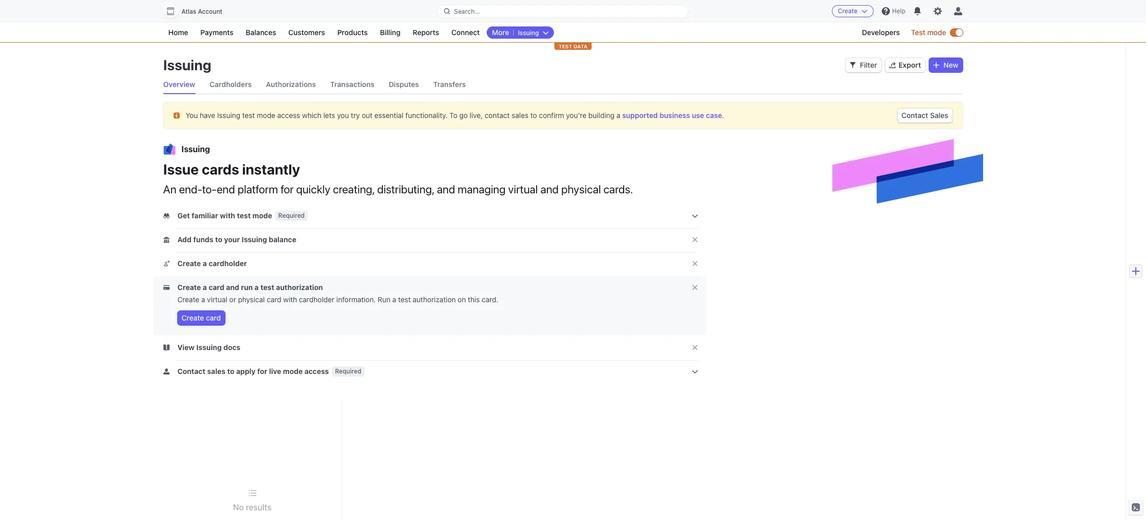 Task type: locate. For each thing, give the bounding box(es) containing it.
and inside dropdown button
[[226, 283, 239, 292]]

svg image inside add funds to your issuing balance dropdown button
[[163, 237, 169, 243]]

managing
[[458, 183, 506, 196]]

0 vertical spatial physical
[[561, 183, 601, 196]]

issue cards instantly an end-to-end platform for quickly creating, distributing, and managing virtual and physical cards.
[[163, 161, 633, 196]]

transactions link
[[330, 75, 374, 94]]

issuing inside add funds to your issuing balance dropdown button
[[242, 235, 267, 244]]

svg image inside filter popup button
[[850, 62, 856, 68]]

1 vertical spatial for
[[257, 367, 267, 376]]

0 vertical spatial required
[[278, 212, 305, 219]]

to for contact sales to apply for live mode access
[[227, 367, 234, 376]]

access left which
[[277, 111, 300, 119]]

with down create a card and run a test authorization on the bottom left of the page
[[283, 295, 297, 304]]

filter button
[[846, 58, 881, 72]]

a right building
[[616, 111, 620, 119]]

transfers
[[433, 80, 466, 89]]

access inside dropdown button
[[304, 367, 329, 376]]

cardholder
[[209, 259, 247, 268], [299, 295, 334, 304]]

with right familiar
[[220, 211, 235, 220]]

access right live
[[304, 367, 329, 376]]

no
[[233, 503, 244, 512]]

.
[[722, 111, 724, 119]]

sales
[[930, 111, 948, 120]]

1 vertical spatial access
[[304, 367, 329, 376]]

create down add
[[177, 259, 201, 268]]

0 horizontal spatial to
[[215, 235, 222, 244]]

help
[[892, 7, 905, 15]]

and
[[437, 183, 455, 196], [540, 183, 559, 196], [226, 283, 239, 292]]

authorization left on
[[413, 295, 456, 304]]

create for create a virtual or physical card with cardholder information. run a test authorization on this card.
[[177, 295, 199, 304]]

for down instantly
[[281, 183, 294, 196]]

create card link
[[177, 311, 225, 325]]

svg image left get at the left top of the page
[[163, 213, 169, 219]]

svg image
[[933, 62, 939, 68], [163, 213, 169, 219], [163, 237, 169, 243], [163, 261, 169, 267], [163, 369, 169, 375]]

0 horizontal spatial with
[[220, 211, 235, 220]]

0 horizontal spatial and
[[226, 283, 239, 292]]

physical inside issue cards instantly an end-to-end platform for quickly creating, distributing, and managing virtual and physical cards.
[[561, 183, 601, 196]]

create
[[838, 7, 858, 15], [177, 259, 201, 268], [177, 283, 201, 292], [177, 295, 199, 304], [182, 314, 204, 322]]

create a card and run a test authorization button
[[163, 283, 325, 293]]

balances link
[[241, 26, 281, 39]]

overview
[[163, 80, 195, 89]]

reports link
[[408, 26, 444, 39]]

1 vertical spatial physical
[[238, 295, 265, 304]]

for inside contact sales to apply for live mode access dropdown button
[[257, 367, 267, 376]]

account
[[198, 8, 222, 15]]

issuing right have
[[217, 111, 240, 119]]

0 horizontal spatial cardholder
[[209, 259, 247, 268]]

0 horizontal spatial required
[[278, 212, 305, 219]]

contact left sales
[[901, 111, 928, 120]]

0 vertical spatial cardholder
[[209, 259, 247, 268]]

live,
[[470, 111, 483, 119]]

create inside create a card and run a test authorization dropdown button
[[177, 283, 201, 292]]

or
[[229, 295, 236, 304]]

required
[[278, 212, 305, 219], [335, 368, 361, 375]]

0 vertical spatial virtual
[[508, 183, 538, 196]]

run
[[378, 295, 390, 304]]

contact sales to apply for live mode access
[[177, 367, 329, 376]]

1 horizontal spatial for
[[281, 183, 294, 196]]

virtual inside issue cards instantly an end-to-end platform for quickly creating, distributing, and managing virtual and physical cards.
[[508, 183, 538, 196]]

card down create a cardholder
[[209, 283, 224, 292]]

1 horizontal spatial physical
[[561, 183, 601, 196]]

quickly
[[296, 183, 330, 196]]

to inside dropdown button
[[227, 367, 234, 376]]

disputes link
[[389, 75, 419, 94]]

create inside create button
[[838, 7, 858, 15]]

authorizations link
[[266, 75, 316, 94]]

svg image
[[850, 62, 856, 68], [173, 112, 179, 118], [163, 285, 169, 291], [163, 345, 169, 351]]

svg image left add
[[163, 237, 169, 243]]

create up view
[[182, 314, 204, 322]]

billing
[[380, 28, 400, 37]]

virtual right managing
[[508, 183, 538, 196]]

mode
[[927, 28, 946, 37], [257, 111, 275, 119], [252, 211, 272, 220], [283, 367, 303, 376]]

0 vertical spatial access
[[277, 111, 300, 119]]

create up create card
[[177, 295, 199, 304]]

create for create
[[838, 7, 858, 15]]

1 vertical spatial contact
[[177, 367, 205, 376]]

authorizations
[[266, 80, 316, 89]]

run
[[241, 283, 253, 292]]

svg image left view
[[163, 345, 169, 351]]

test
[[559, 43, 572, 49]]

developers link
[[857, 26, 905, 39]]

1 horizontal spatial virtual
[[508, 183, 538, 196]]

no results
[[233, 503, 271, 512]]

issuing left the docs
[[196, 343, 222, 352]]

0 vertical spatial authorization
[[276, 283, 323, 292]]

to left your
[[215, 235, 222, 244]]

create inside create a cardholder dropdown button
[[177, 259, 201, 268]]

for left live
[[257, 367, 267, 376]]

0 horizontal spatial for
[[257, 367, 267, 376]]

a right "run"
[[255, 283, 259, 292]]

svg image left filter
[[850, 62, 856, 68]]

test
[[242, 111, 255, 119], [237, 211, 251, 220], [260, 283, 274, 292], [398, 295, 411, 304]]

this
[[468, 295, 480, 304]]

0 horizontal spatial contact
[[177, 367, 205, 376]]

0 vertical spatial with
[[220, 211, 235, 220]]

contact down view
[[177, 367, 205, 376]]

svg image down create a cardholder dropdown button
[[163, 285, 169, 291]]

virtual left the or
[[207, 295, 227, 304]]

svg image left the new
[[933, 62, 939, 68]]

cardholder inside dropdown button
[[209, 259, 247, 268]]

card up view issuing docs
[[206, 314, 221, 322]]

a up create card
[[201, 295, 205, 304]]

view
[[177, 343, 195, 352]]

with
[[220, 211, 235, 220], [283, 295, 297, 304]]

1 horizontal spatial required
[[335, 368, 361, 375]]

svg image inside the view issuing docs dropdown button
[[163, 345, 169, 351]]

1 horizontal spatial sales
[[512, 111, 528, 119]]

2 vertical spatial to
[[227, 367, 234, 376]]

notifications image
[[914, 7, 922, 15]]

essential
[[374, 111, 404, 119]]

svg image down the view issuing docs dropdown button at bottom left
[[163, 369, 169, 375]]

svg image for get familiar with test mode
[[163, 213, 169, 219]]

to for add funds to your issuing balance
[[215, 235, 222, 244]]

0 horizontal spatial sales
[[207, 367, 225, 376]]

to left apply
[[227, 367, 234, 376]]

an
[[163, 183, 176, 196]]

cardholder left information.
[[299, 295, 334, 304]]

customers link
[[283, 26, 330, 39]]

0 horizontal spatial authorization
[[276, 283, 323, 292]]

svg image for add funds to your issuing balance
[[163, 237, 169, 243]]

1 vertical spatial authorization
[[413, 295, 456, 304]]

supported business use case link
[[622, 111, 722, 119]]

svg image left create a cardholder
[[163, 261, 169, 267]]

svg image for create a cardholder
[[163, 261, 169, 267]]

2 horizontal spatial to
[[530, 111, 537, 119]]

1 vertical spatial sales
[[207, 367, 225, 376]]

1 horizontal spatial to
[[227, 367, 234, 376]]

create up developers link
[[838, 7, 858, 15]]

svg image for filter
[[850, 62, 856, 68]]

creating,
[[333, 183, 375, 196]]

home
[[168, 28, 188, 37]]

svg image inside create a card and run a test authorization dropdown button
[[163, 285, 169, 291]]

0 vertical spatial for
[[281, 183, 294, 196]]

create a cardholder button
[[163, 259, 249, 269]]

1 horizontal spatial cardholder
[[299, 295, 334, 304]]

create a virtual or physical card with cardholder information. run a test authorization on this card.
[[177, 295, 498, 304]]

balance
[[269, 235, 296, 244]]

create down create a cardholder dropdown button
[[177, 283, 201, 292]]

add funds to your issuing balance
[[177, 235, 296, 244]]

help button
[[878, 3, 910, 19]]

get
[[177, 211, 190, 220]]

to-
[[202, 183, 217, 196]]

cardholder down add funds to your issuing balance dropdown button
[[209, 259, 247, 268]]

physical down create a card and run a test authorization on the bottom left of the page
[[238, 295, 265, 304]]

0 vertical spatial card
[[209, 283, 224, 292]]

tab list
[[163, 75, 963, 94]]

information.
[[336, 295, 376, 304]]

Search… text field
[[438, 5, 688, 18]]

issuing right your
[[242, 235, 267, 244]]

sales right contact
[[512, 111, 528, 119]]

svg image inside contact sales to apply for live mode access dropdown button
[[163, 369, 169, 375]]

a down "funds"
[[203, 259, 207, 268]]

required for contact sales to apply for live mode access
[[335, 368, 361, 375]]

1 vertical spatial virtual
[[207, 295, 227, 304]]

sales down view issuing docs
[[207, 367, 225, 376]]

physical left cards.
[[561, 183, 601, 196]]

1 vertical spatial cardholder
[[299, 295, 334, 304]]

0 vertical spatial sales
[[512, 111, 528, 119]]

authorization up create a virtual or physical card with cardholder information. run a test authorization on this card.
[[276, 283, 323, 292]]

mode down authorizations link
[[257, 111, 275, 119]]

test down cardholders 'link'
[[242, 111, 255, 119]]

card down create a card and run a test authorization on the bottom left of the page
[[267, 295, 281, 304]]

svg image inside new link
[[933, 62, 939, 68]]

0 horizontal spatial access
[[277, 111, 300, 119]]

sales
[[512, 111, 528, 119], [207, 367, 225, 376]]

1 horizontal spatial contact
[[901, 111, 928, 120]]

familiar
[[192, 211, 218, 220]]

authorization inside dropdown button
[[276, 283, 323, 292]]

1 vertical spatial required
[[335, 368, 361, 375]]

have
[[200, 111, 215, 119]]

1 horizontal spatial access
[[304, 367, 329, 376]]

1 vertical spatial to
[[215, 235, 222, 244]]

to
[[530, 111, 537, 119], [215, 235, 222, 244], [227, 367, 234, 376]]

contact inside dropdown button
[[177, 367, 205, 376]]

1 vertical spatial with
[[283, 295, 297, 304]]

access
[[277, 111, 300, 119], [304, 367, 329, 376]]

reports
[[413, 28, 439, 37]]

svg image for contact sales to apply for live mode access
[[163, 369, 169, 375]]

0 horizontal spatial physical
[[238, 295, 265, 304]]

svg image for create a card and run a test authorization
[[163, 285, 169, 291]]

tab list containing overview
[[163, 75, 963, 94]]

distributing,
[[377, 183, 434, 196]]

test mode
[[911, 28, 946, 37]]

0 vertical spatial contact
[[901, 111, 928, 120]]

issuing up overview
[[163, 57, 211, 73]]

instantly
[[242, 161, 300, 178]]

funds
[[193, 235, 213, 244]]

mode right live
[[283, 367, 303, 376]]

new
[[943, 61, 958, 69]]

business
[[660, 111, 690, 119]]

to inside dropdown button
[[215, 235, 222, 244]]

virtual
[[508, 183, 538, 196], [207, 295, 227, 304]]

svg image inside create a cardholder dropdown button
[[163, 261, 169, 267]]

to left confirm at the top left
[[530, 111, 537, 119]]

svg image inside get familiar with test mode dropdown button
[[163, 213, 169, 219]]



Task type: describe. For each thing, give the bounding box(es) containing it.
create a card and run a test authorization
[[177, 283, 323, 292]]

cards
[[202, 161, 239, 178]]

cards.
[[604, 183, 633, 196]]

contact for contact sales
[[901, 111, 928, 120]]

atlas
[[182, 8, 196, 15]]

transactions
[[330, 80, 374, 89]]

transfers link
[[433, 75, 466, 94]]

1 horizontal spatial with
[[283, 295, 297, 304]]

filter
[[860, 61, 877, 69]]

atlas account button
[[163, 4, 233, 18]]

home link
[[163, 26, 193, 39]]

test up the "add funds to your issuing balance"
[[237, 211, 251, 220]]

you have issuing test mode access which lets you try out essential functionality. to go live, contact sales to confirm you're building a supported business use case .
[[186, 111, 724, 119]]

end-
[[179, 183, 202, 196]]

connect link
[[446, 26, 485, 39]]

issuing right more
[[518, 29, 539, 37]]

view issuing docs button
[[163, 343, 242, 353]]

test
[[911, 28, 925, 37]]

a down create a cardholder dropdown button
[[203, 283, 207, 292]]

test right "run"
[[260, 283, 274, 292]]

lets
[[323, 111, 335, 119]]

developers
[[862, 28, 900, 37]]

to
[[450, 111, 457, 119]]

svg image left "you"
[[173, 112, 179, 118]]

overview link
[[163, 75, 195, 94]]

billing link
[[375, 26, 406, 39]]

card inside dropdown button
[[209, 283, 224, 292]]

cardholders link
[[210, 75, 252, 94]]

docs
[[223, 343, 240, 352]]

which
[[302, 111, 321, 119]]

2 horizontal spatial and
[[540, 183, 559, 196]]

0 vertical spatial to
[[530, 111, 537, 119]]

use
[[692, 111, 704, 119]]

1 vertical spatial card
[[267, 295, 281, 304]]

contact sales link
[[897, 108, 952, 123]]

contact sales to apply for live mode access button
[[163, 367, 331, 377]]

contact for contact sales to apply for live mode access
[[177, 367, 205, 376]]

contact sales
[[901, 111, 948, 120]]

view issuing docs
[[177, 343, 240, 352]]

customers
[[288, 28, 325, 37]]

confirm
[[539, 111, 564, 119]]

results
[[246, 503, 271, 512]]

2 vertical spatial card
[[206, 314, 221, 322]]

payments link
[[195, 26, 239, 39]]

export
[[898, 61, 921, 69]]

functionality.
[[405, 111, 448, 119]]

atlas account
[[182, 8, 222, 15]]

create a cardholder
[[177, 259, 247, 268]]

sales inside dropdown button
[[207, 367, 225, 376]]

products
[[337, 28, 368, 37]]

svg image for view issuing docs
[[163, 345, 169, 351]]

create card
[[182, 314, 221, 322]]

on
[[458, 295, 466, 304]]

contact
[[485, 111, 510, 119]]

export button
[[885, 58, 925, 72]]

supported
[[622, 111, 658, 119]]

a right run
[[392, 295, 396, 304]]

out
[[362, 111, 372, 119]]

you're
[[566, 111, 586, 119]]

0 horizontal spatial virtual
[[207, 295, 227, 304]]

Search… search field
[[438, 5, 688, 18]]

required for get familiar with test mode
[[278, 212, 305, 219]]

go
[[459, 111, 468, 119]]

you
[[186, 111, 198, 119]]

get familiar with test mode
[[177, 211, 272, 220]]

platform
[[238, 183, 278, 196]]

test data
[[559, 43, 587, 49]]

apply
[[236, 367, 256, 376]]

more
[[492, 28, 509, 37]]

card.
[[482, 295, 498, 304]]

cardholders
[[210, 80, 252, 89]]

balances
[[246, 28, 276, 37]]

test right run
[[398, 295, 411, 304]]

mode right test
[[927, 28, 946, 37]]

add funds to your issuing balance button
[[163, 235, 298, 245]]

1 horizontal spatial authorization
[[413, 295, 456, 304]]

issue
[[163, 161, 199, 178]]

new link
[[929, 58, 963, 72]]

with inside dropdown button
[[220, 211, 235, 220]]

issuing inside the view issuing docs dropdown button
[[196, 343, 222, 352]]

products link
[[332, 26, 373, 39]]

case
[[706, 111, 722, 119]]

create for create a card and run a test authorization
[[177, 283, 201, 292]]

create for create a cardholder
[[177, 259, 201, 268]]

disputes
[[389, 80, 419, 89]]

1 horizontal spatial and
[[437, 183, 455, 196]]

get familiar with test mode button
[[163, 211, 274, 221]]

search…
[[454, 7, 480, 15]]

connect
[[451, 28, 480, 37]]

mode down platform
[[252, 211, 272, 220]]

data
[[574, 43, 587, 49]]

for inside issue cards instantly an end-to-end platform for quickly creating, distributing, and managing virtual and physical cards.
[[281, 183, 294, 196]]

you
[[337, 111, 349, 119]]

building
[[588, 111, 615, 119]]

create for create card
[[182, 314, 204, 322]]

live
[[269, 367, 281, 376]]

create button
[[832, 5, 874, 17]]

svg image for new
[[933, 62, 939, 68]]

try
[[351, 111, 360, 119]]

issuing up issue
[[182, 145, 210, 154]]



Task type: vqa. For each thing, say whether or not it's contained in the screenshot.
SEARCH… on the left
yes



